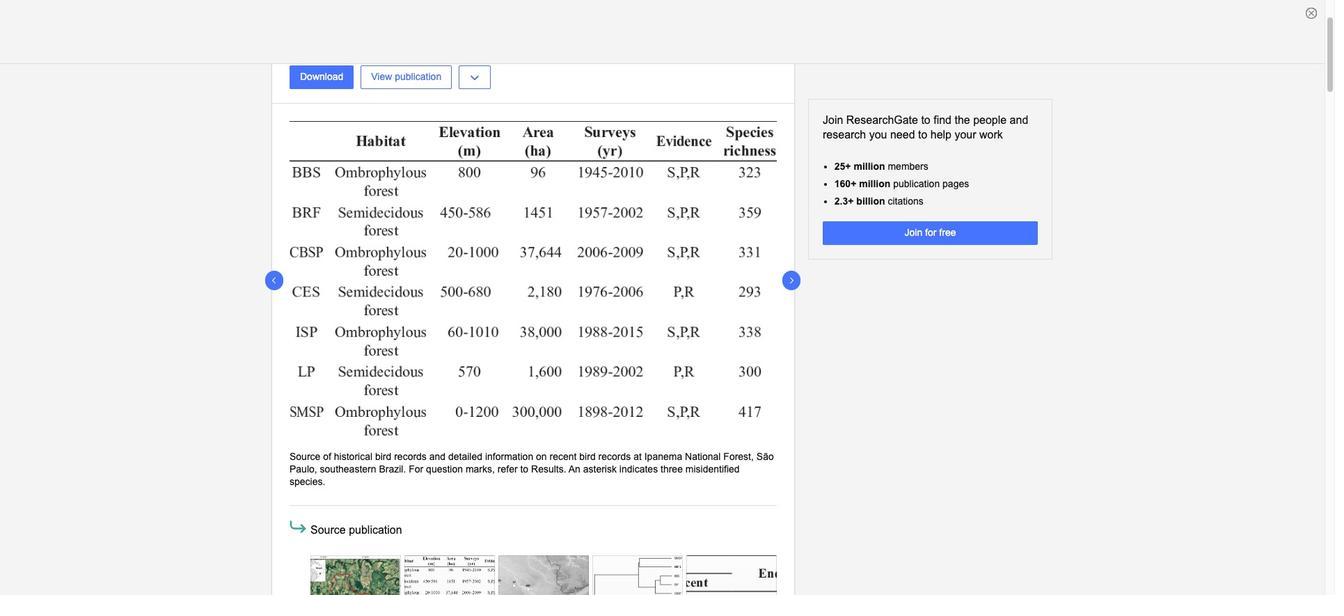 Task type: locate. For each thing, give the bounding box(es) containing it.
0 vertical spatial join
[[823, 114, 844, 126]]

1 horizontal spatial join
[[905, 227, 923, 238]]

são
[[757, 451, 774, 462]]

asterisk
[[583, 464, 617, 475]]

download
[[300, 71, 344, 82]]

source inside source of historical bird records and detailed information on recent bird records at ipanema national forest, são paulo, southeastern brazil. for question marks, refer to results. an asterisk indicates three misidentified species.
[[290, 451, 321, 462]]

publication down brazil.
[[349, 524, 402, 536]]

source for source publication
[[311, 524, 346, 536]]

0 vertical spatial publication
[[395, 71, 442, 82]]

subject
[[351, 48, 378, 58]]

source
[[290, 451, 321, 462], [311, 524, 346, 536]]

join left for
[[905, 227, 923, 238]]

main content
[[0, 19, 1325, 595]]

detailed
[[448, 451, 483, 462]]

view
[[371, 71, 392, 82]]

at
[[634, 451, 642, 462]]

main content containing join researchgate to find the people and research you need to help your work
[[0, 19, 1325, 595]]

2 vertical spatial publication
[[349, 524, 402, 536]]

0 horizontal spatial records
[[394, 451, 427, 462]]

160+
[[835, 178, 857, 189]]

0 vertical spatial and
[[1010, 114, 1029, 126]]

research
[[823, 129, 867, 141]]

and up 'question'
[[430, 451, 446, 462]]

citations
[[888, 196, 924, 207]]

25+
[[835, 161, 851, 172]]

indicates
[[620, 464, 658, 475]]

publication down copyright.
[[395, 71, 442, 82]]

1 vertical spatial join
[[905, 227, 923, 238]]

bird
[[375, 451, 392, 462], [580, 451, 596, 462]]

on
[[536, 451, 547, 462]]

to left "find"
[[922, 114, 931, 126]]

bird up asterisk
[[580, 451, 596, 462]]

source up paulo,
[[290, 451, 321, 462]]

1 horizontal spatial and
[[1010, 114, 1029, 126]]

million up billion
[[860, 178, 891, 189]]

three
[[661, 464, 683, 475]]

find
[[934, 114, 952, 126]]

paulo,
[[290, 464, 317, 475]]

1 horizontal spatial records
[[599, 451, 631, 462]]

1 horizontal spatial bird
[[580, 451, 596, 462]]

brazil.
[[379, 464, 406, 475]]

be
[[339, 48, 349, 58]]

free
[[940, 227, 957, 238]]

join for free link
[[823, 222, 1038, 245]]

for
[[409, 464, 424, 475]]

join for free
[[905, 227, 957, 238]]

records up for
[[394, 451, 427, 462]]

forest,
[[724, 451, 754, 462]]

may
[[321, 48, 337, 58]]

and inside join researchgate to find the people and research you need to help your work
[[1010, 114, 1029, 126]]

species.
[[290, 476, 325, 487]]

to
[[380, 48, 387, 58], [922, 114, 931, 126], [919, 129, 928, 141], [521, 464, 529, 475]]

records up asterisk
[[599, 451, 631, 462]]

1 vertical spatial source
[[311, 524, 346, 536]]

0 vertical spatial source
[[290, 451, 321, 462]]

1 records from the left
[[394, 451, 427, 462]]

ipanema
[[645, 451, 683, 462]]

records
[[394, 451, 427, 462], [599, 451, 631, 462]]

0 horizontal spatial join
[[823, 114, 844, 126]]

join
[[823, 114, 844, 126], [905, 227, 923, 238]]

1 vertical spatial and
[[430, 451, 446, 462]]

and right people
[[1010, 114, 1029, 126]]

source right size m icon in the bottom of the page
[[311, 524, 346, 536]]

to right subject at the left of page
[[380, 48, 387, 58]]

million
[[854, 161, 886, 172], [860, 178, 891, 189]]

1 vertical spatial publication
[[894, 178, 940, 189]]

join up research
[[823, 114, 844, 126]]

to left help
[[919, 129, 928, 141]]

billion
[[857, 196, 886, 207]]

results.
[[531, 464, 567, 475]]

source for source of historical bird records and detailed information on recent bird records at ipanema national forest, são paulo, southeastern brazil. for question marks, refer to results. an asterisk indicates three misidentified species.
[[290, 451, 321, 462]]

pages
[[943, 178, 970, 189]]

1 vertical spatial million
[[860, 178, 891, 189]]

the
[[955, 114, 971, 126]]

bird up brazil.
[[375, 451, 392, 462]]

historical
[[334, 451, 373, 462]]

and
[[1010, 114, 1029, 126], [430, 451, 446, 462]]

publication
[[395, 71, 442, 82], [894, 178, 940, 189], [349, 524, 402, 536]]

researchgate
[[847, 114, 919, 126]]

0 horizontal spatial bird
[[375, 451, 392, 462]]

download link
[[290, 66, 354, 89]]

to right refer
[[521, 464, 529, 475]]

join researchgate to find the people and research you need to help your work
[[823, 114, 1029, 141]]

help
[[931, 129, 952, 141]]

0 horizontal spatial and
[[430, 451, 446, 462]]

of
[[323, 451, 331, 462]]

source publication
[[311, 524, 402, 536]]

join inside join researchgate to find the people and research you need to help your work
[[823, 114, 844, 126]]

publication down members
[[894, 178, 940, 189]]

to inside source of historical bird records and detailed information on recent bird records at ipanema national forest, são paulo, southeastern brazil. for question marks, refer to results. an asterisk indicates three misidentified species.
[[521, 464, 529, 475]]

million right 25+
[[854, 161, 886, 172]]

information
[[485, 451, 534, 462]]



Task type: describe. For each thing, give the bounding box(es) containing it.
copyright.
[[389, 48, 425, 58]]

work
[[980, 129, 1003, 141]]

join for join researchgate to find the people and research you need to help your work
[[823, 114, 844, 126]]

2 bird from the left
[[580, 451, 596, 462]]

national
[[685, 451, 721, 462]]

for
[[926, 227, 937, 238]]

refer
[[498, 464, 518, 475]]

marks,
[[466, 464, 495, 475]]

your
[[955, 129, 977, 141]]

source of historical bird records and detailed information on recent bird records at ipanema national forest, são paulo, southeastern brazil. for question marks, refer to results. an asterisk indicates three misidentified species. image
[[290, 121, 777, 440]]

an
[[569, 464, 581, 475]]

misidentified
[[686, 464, 740, 475]]

25+ million members 160+ million publication pages 2.3+ billion citations
[[835, 161, 970, 207]]

0 vertical spatial million
[[854, 161, 886, 172]]

people
[[974, 114, 1007, 126]]

1 bird from the left
[[375, 451, 392, 462]]

need
[[891, 129, 915, 141]]

content may be subject to copyright.
[[290, 48, 425, 58]]

source of historical bird records and detailed information on recent bird records at ipanema national forest, são paulo, southeastern brazil. for question marks, refer to results. an asterisk indicates three misidentified species.
[[290, 451, 774, 487]]

members
[[888, 161, 929, 172]]

publication for view publication
[[395, 71, 442, 82]]

publication inside 25+ million members 160+ million publication pages 2.3+ billion citations
[[894, 178, 940, 189]]

2.3+
[[835, 196, 854, 207]]

and inside source of historical bird records and detailed information on recent bird records at ipanema national forest, são paulo, southeastern brazil. for question marks, refer to results. an asterisk indicates three misidentified species.
[[430, 451, 446, 462]]

view publication link
[[361, 66, 452, 89]]

size m image
[[288, 517, 309, 538]]

you
[[870, 129, 888, 141]]

content
[[290, 48, 319, 58]]

view publication
[[371, 71, 442, 82]]

2 records from the left
[[599, 451, 631, 462]]

question
[[426, 464, 463, 475]]

join for join for free
[[905, 227, 923, 238]]

publication for source publication
[[349, 524, 402, 536]]

recent
[[550, 451, 577, 462]]

southeastern
[[320, 464, 376, 475]]



Task type: vqa. For each thing, say whether or not it's contained in the screenshot.
main content
yes



